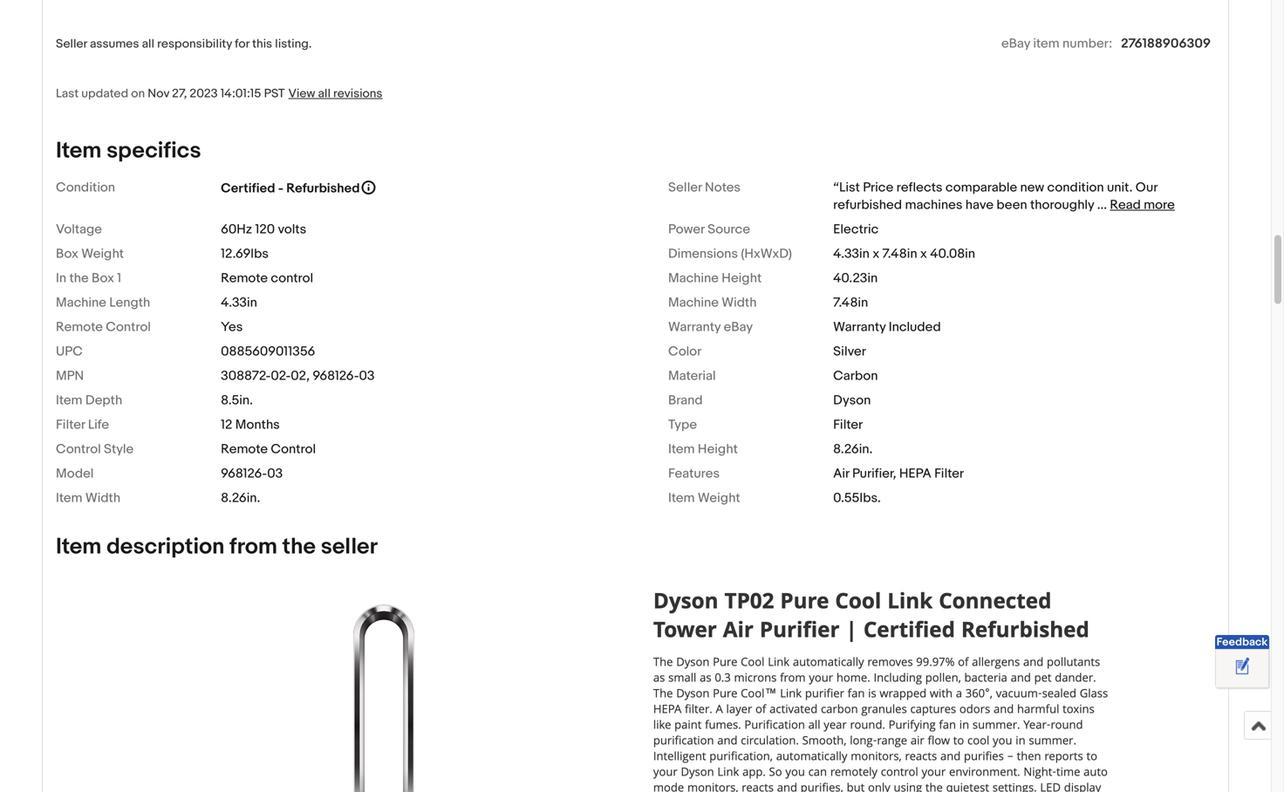 Task type: locate. For each thing, give the bounding box(es) containing it.
1 vertical spatial ebay
[[724, 319, 753, 335]]

2023
[[190, 86, 218, 101]]

price
[[863, 180, 894, 195]]

4.33in
[[834, 246, 870, 262], [221, 295, 257, 311]]

machines
[[906, 197, 963, 213]]

silver
[[834, 344, 867, 360]]

12.69lbs
[[221, 246, 269, 262]]

1 horizontal spatial warranty
[[834, 319, 886, 335]]

0 horizontal spatial 8.26in.
[[221, 490, 260, 506]]

box up in
[[56, 246, 78, 262]]

height up features
[[698, 442, 738, 457]]

0 horizontal spatial ebay
[[724, 319, 753, 335]]

1 x from the left
[[873, 246, 880, 262]]

remote control
[[56, 319, 151, 335], [221, 442, 316, 457]]

0 horizontal spatial box
[[56, 246, 78, 262]]

control down months
[[271, 442, 316, 457]]

condition
[[1048, 180, 1105, 195]]

1 horizontal spatial box
[[92, 271, 114, 286]]

7.48in left 40.08in
[[883, 246, 918, 262]]

"list
[[834, 180, 861, 195]]

item up 'condition'
[[56, 137, 102, 164]]

4.33in for 4.33in x 7.48in x 40.08in
[[834, 246, 870, 262]]

0 vertical spatial 8.26in.
[[834, 442, 873, 457]]

0 vertical spatial the
[[69, 271, 89, 286]]

item down model in the left of the page
[[56, 490, 82, 506]]

remote down 12 months
[[221, 442, 268, 457]]

width down model in the left of the page
[[85, 490, 121, 506]]

1 horizontal spatial 8.26in.
[[834, 442, 873, 457]]

item down mpn
[[56, 393, 82, 408]]

included
[[889, 319, 942, 335]]

last updated on nov 27, 2023 14:01:15 pst view all revisions
[[56, 86, 383, 101]]

carbon
[[834, 368, 879, 384]]

0 vertical spatial width
[[722, 295, 757, 311]]

1 horizontal spatial filter
[[834, 417, 863, 433]]

03 down months
[[267, 466, 283, 482]]

control down length
[[106, 319, 151, 335]]

0 horizontal spatial 7.48in
[[834, 295, 869, 311]]

width down the 'machine height'
[[722, 295, 757, 311]]

seller
[[56, 36, 87, 51], [669, 180, 702, 195]]

notes
[[705, 180, 741, 195]]

read more
[[1111, 197, 1176, 213]]

02-
[[271, 368, 291, 384]]

height down dimensions (hxwxd)
[[722, 271, 762, 286]]

0 horizontal spatial 4.33in
[[221, 295, 257, 311]]

0 vertical spatial height
[[722, 271, 762, 286]]

1 vertical spatial 968126-
[[221, 466, 267, 482]]

0 vertical spatial 968126-
[[313, 368, 359, 384]]

8.26in.
[[834, 442, 873, 457], [221, 490, 260, 506]]

new
[[1021, 180, 1045, 195]]

weight down features
[[698, 490, 741, 506]]

2 warranty from the left
[[834, 319, 886, 335]]

1 horizontal spatial the
[[282, 534, 316, 561]]

in
[[56, 271, 66, 286]]

item
[[56, 137, 102, 164], [56, 393, 82, 408], [669, 442, 695, 457], [56, 490, 82, 506], [669, 490, 695, 506], [56, 534, 102, 561]]

968126- right 02,
[[313, 368, 359, 384]]

x left 40.08in
[[921, 246, 928, 262]]

1 horizontal spatial x
[[921, 246, 928, 262]]

ebay down machine width
[[724, 319, 753, 335]]

0 vertical spatial seller
[[56, 36, 87, 51]]

8.26in. for item height
[[834, 442, 873, 457]]

0 horizontal spatial 03
[[267, 466, 283, 482]]

box left 1
[[92, 271, 114, 286]]

8.5in.
[[221, 393, 253, 408]]

seller for seller assumes all responsibility for this listing.
[[56, 36, 87, 51]]

remote for control style
[[221, 442, 268, 457]]

1 horizontal spatial ebay
[[1002, 36, 1031, 51]]

filter left life
[[56, 417, 85, 433]]

filter for filter life
[[56, 417, 85, 433]]

control up model in the left of the page
[[56, 442, 101, 457]]

1 vertical spatial width
[[85, 490, 121, 506]]

0 horizontal spatial weight
[[81, 246, 124, 262]]

upc
[[56, 344, 83, 360]]

0 horizontal spatial seller
[[56, 36, 87, 51]]

yes
[[221, 319, 243, 335]]

item down item width
[[56, 534, 102, 561]]

remote for in the box 1
[[221, 271, 268, 286]]

seller
[[321, 534, 378, 561]]

x
[[873, 246, 880, 262], [921, 246, 928, 262]]

for
[[235, 36, 250, 51]]

0 vertical spatial ebay
[[1002, 36, 1031, 51]]

our
[[1136, 180, 1158, 195]]

-
[[278, 181, 284, 196]]

0 vertical spatial weight
[[81, 246, 124, 262]]

weight for box weight
[[81, 246, 124, 262]]

remote up upc
[[56, 319, 103, 335]]

1 vertical spatial 8.26in.
[[221, 490, 260, 506]]

1 vertical spatial box
[[92, 271, 114, 286]]

item for item depth
[[56, 393, 82, 408]]

x down electric
[[873, 246, 880, 262]]

machine down in the box 1 on the top of page
[[56, 295, 106, 311]]

item
[[1034, 36, 1060, 51]]

0 horizontal spatial all
[[142, 36, 154, 51]]

308872-02-02, 968126-03
[[221, 368, 375, 384]]

1 vertical spatial height
[[698, 442, 738, 457]]

4.33in for 4.33in
[[221, 295, 257, 311]]

all
[[142, 36, 154, 51], [318, 86, 331, 101]]

weight up in the box 1 on the top of page
[[81, 246, 124, 262]]

machine for machine width
[[669, 295, 719, 311]]

filter right hepa
[[935, 466, 965, 482]]

"list price reflects comparable new condition unit. our refurbished machines have been thoroughly ...
[[834, 180, 1158, 213]]

height
[[722, 271, 762, 286], [698, 442, 738, 457]]

02,
[[291, 368, 310, 384]]

weight for item weight
[[698, 490, 741, 506]]

months
[[235, 417, 280, 433]]

1 vertical spatial 7.48in
[[834, 295, 869, 311]]

8.26in. down 968126-03
[[221, 490, 260, 506]]

item down features
[[669, 490, 695, 506]]

the
[[69, 271, 89, 286], [282, 534, 316, 561]]

1 horizontal spatial seller
[[669, 180, 702, 195]]

machine for machine height
[[669, 271, 719, 286]]

968126-
[[313, 368, 359, 384], [221, 466, 267, 482]]

dyson
[[834, 393, 871, 408]]

remote control down months
[[221, 442, 316, 457]]

type
[[669, 417, 697, 433]]

2 vertical spatial remote
[[221, 442, 268, 457]]

0.55lbs.
[[834, 490, 881, 506]]

7.48in down 40.23in
[[834, 295, 869, 311]]

03
[[359, 368, 375, 384], [267, 466, 283, 482]]

1 horizontal spatial weight
[[698, 490, 741, 506]]

reflects
[[897, 180, 943, 195]]

height for item height
[[698, 442, 738, 457]]

the right from
[[282, 534, 316, 561]]

the right in
[[69, 271, 89, 286]]

1 vertical spatial seller
[[669, 180, 702, 195]]

item for item height
[[669, 442, 695, 457]]

read
[[1111, 197, 1142, 213]]

item for item description from the seller
[[56, 534, 102, 561]]

remote down 12.69lbs in the left top of the page
[[221, 271, 268, 286]]

machine
[[669, 271, 719, 286], [56, 295, 106, 311], [669, 295, 719, 311]]

machine height
[[669, 271, 762, 286]]

all right view
[[318, 86, 331, 101]]

2 x from the left
[[921, 246, 928, 262]]

4.33in up 40.23in
[[834, 246, 870, 262]]

0 horizontal spatial warranty
[[669, 319, 721, 335]]

1 vertical spatial 4.33in
[[221, 295, 257, 311]]

0 vertical spatial box
[[56, 246, 78, 262]]

0 vertical spatial 4.33in
[[834, 246, 870, 262]]

read more button
[[1111, 197, 1176, 213]]

0 horizontal spatial remote control
[[56, 319, 151, 335]]

item for item specifics
[[56, 137, 102, 164]]

condition
[[56, 180, 115, 195]]

filter down dyson
[[834, 417, 863, 433]]

8.26in. up "air"
[[834, 442, 873, 457]]

1 horizontal spatial width
[[722, 295, 757, 311]]

2 horizontal spatial filter
[[935, 466, 965, 482]]

ebay item number: 276188906309
[[1002, 36, 1212, 51]]

0 vertical spatial remote control
[[56, 319, 151, 335]]

in the box 1
[[56, 271, 121, 286]]

seller for seller notes
[[669, 180, 702, 195]]

ebay left the item
[[1002, 36, 1031, 51]]

item depth
[[56, 393, 122, 408]]

seller left assumes
[[56, 36, 87, 51]]

mpn
[[56, 368, 84, 384]]

1 horizontal spatial 4.33in
[[834, 246, 870, 262]]

item weight
[[669, 490, 741, 506]]

1 horizontal spatial remote control
[[221, 442, 316, 457]]

purifier,
[[853, 466, 897, 482]]

0 vertical spatial 7.48in
[[883, 246, 918, 262]]

description
[[107, 534, 225, 561]]

1 horizontal spatial all
[[318, 86, 331, 101]]

warranty up the silver
[[834, 319, 886, 335]]

03 right 02,
[[359, 368, 375, 384]]

0 vertical spatial remote
[[221, 271, 268, 286]]

0 horizontal spatial filter
[[56, 417, 85, 433]]

updated
[[81, 86, 128, 101]]

listing.
[[275, 36, 312, 51]]

4.33in up yes
[[221, 295, 257, 311]]

item down the type
[[669, 442, 695, 457]]

remote control down machine length
[[56, 319, 151, 335]]

1 vertical spatial weight
[[698, 490, 741, 506]]

life
[[88, 417, 109, 433]]

machine down dimensions
[[669, 271, 719, 286]]

item description from the seller
[[56, 534, 378, 561]]

box
[[56, 246, 78, 262], [92, 271, 114, 286]]

968126- down 12 months
[[221, 466, 267, 482]]

0 vertical spatial 03
[[359, 368, 375, 384]]

0 horizontal spatial width
[[85, 490, 121, 506]]

1 warranty from the left
[[669, 319, 721, 335]]

40.08in
[[931, 246, 976, 262]]

from
[[230, 534, 277, 561]]

seller left notes at the top right of the page
[[669, 180, 702, 195]]

power source
[[669, 222, 751, 237]]

0 horizontal spatial x
[[873, 246, 880, 262]]

machine up "warranty ebay"
[[669, 295, 719, 311]]

item for item width
[[56, 490, 82, 506]]

all right assumes
[[142, 36, 154, 51]]

item height
[[669, 442, 738, 457]]

control
[[106, 319, 151, 335], [56, 442, 101, 457], [271, 442, 316, 457]]

control
[[271, 271, 313, 286]]

1 vertical spatial the
[[282, 534, 316, 561]]

features
[[669, 466, 720, 482]]

warranty up color
[[669, 319, 721, 335]]



Task type: vqa. For each thing, say whether or not it's contained in the screenshot.
Brand
yes



Task type: describe. For each thing, give the bounding box(es) containing it.
style
[[104, 442, 134, 457]]

dimensions (hxwxd)
[[669, 246, 792, 262]]

308872-
[[221, 368, 271, 384]]

1 horizontal spatial 03
[[359, 368, 375, 384]]

been
[[997, 197, 1028, 213]]

volts
[[278, 222, 307, 237]]

2 horizontal spatial control
[[271, 442, 316, 457]]

item for item weight
[[669, 490, 695, 506]]

seller assumes all responsibility for this listing.
[[56, 36, 312, 51]]

specifics
[[107, 137, 201, 164]]

0 horizontal spatial 968126-
[[221, 466, 267, 482]]

...
[[1098, 197, 1108, 213]]

pst
[[264, 86, 285, 101]]

warranty included
[[834, 319, 942, 335]]

27,
[[172, 86, 187, 101]]

brand
[[669, 393, 703, 408]]

assumes
[[90, 36, 139, 51]]

feedback
[[1217, 636, 1269, 649]]

model
[[56, 466, 94, 482]]

unit.
[[1108, 180, 1133, 195]]

warranty ebay
[[669, 319, 753, 335]]

machine width
[[669, 295, 757, 311]]

12
[[221, 417, 232, 433]]

this
[[252, 36, 272, 51]]

material
[[669, 368, 716, 384]]

120
[[255, 222, 275, 237]]

warranty for warranty included
[[834, 319, 886, 335]]

electric
[[834, 222, 879, 237]]

8.26in. for item width
[[221, 490, 260, 506]]

warranty for warranty ebay
[[669, 319, 721, 335]]

last
[[56, 86, 79, 101]]

machine length
[[56, 295, 150, 311]]

0885609011356
[[221, 344, 315, 360]]

1 horizontal spatial 968126-
[[313, 368, 359, 384]]

refurbished
[[286, 181, 360, 196]]

0 horizontal spatial control
[[56, 442, 101, 457]]

filter for filter
[[834, 417, 863, 433]]

have
[[966, 197, 994, 213]]

number:
[[1063, 36, 1113, 51]]

voltage
[[56, 222, 102, 237]]

0 horizontal spatial the
[[69, 271, 89, 286]]

power
[[669, 222, 705, 237]]

14:01:15
[[221, 86, 261, 101]]

1 vertical spatial all
[[318, 86, 331, 101]]

more
[[1144, 197, 1176, 213]]

remote control
[[221, 271, 313, 286]]

width for machine width
[[722, 295, 757, 311]]

air purifier, hepa filter
[[834, 466, 965, 482]]

comparable
[[946, 180, 1018, 195]]

276188906309
[[1122, 36, 1212, 51]]

source
[[708, 222, 751, 237]]

1 horizontal spatial control
[[106, 319, 151, 335]]

1 vertical spatial remote control
[[221, 442, 316, 457]]

certified
[[221, 181, 275, 196]]

control style
[[56, 442, 134, 457]]

1 vertical spatial 03
[[267, 466, 283, 482]]

thoroughly
[[1031, 197, 1095, 213]]

60hz
[[221, 222, 252, 237]]

filter life
[[56, 417, 109, 433]]

12 months
[[221, 417, 280, 433]]

color
[[669, 344, 702, 360]]

(hxwxd)
[[741, 246, 792, 262]]

width for item width
[[85, 490, 121, 506]]

box weight
[[56, 246, 124, 262]]

length
[[109, 295, 150, 311]]

machine for machine length
[[56, 295, 106, 311]]

air
[[834, 466, 850, 482]]

certified - refurbished
[[221, 181, 360, 196]]

seller notes
[[669, 180, 741, 195]]

height for machine height
[[722, 271, 762, 286]]

4.33in x 7.48in x 40.08in
[[834, 246, 976, 262]]

40.23in
[[834, 271, 878, 286]]

0 vertical spatial all
[[142, 36, 154, 51]]

nov
[[148, 86, 169, 101]]

view
[[289, 86, 315, 101]]

hepa
[[900, 466, 932, 482]]

item specifics
[[56, 137, 201, 164]]

1 horizontal spatial 7.48in
[[883, 246, 918, 262]]

responsibility
[[157, 36, 232, 51]]

1
[[117, 271, 121, 286]]

revisions
[[333, 86, 383, 101]]

item width
[[56, 490, 121, 506]]

60hz 120 volts
[[221, 222, 307, 237]]

depth
[[85, 393, 122, 408]]

1 vertical spatial remote
[[56, 319, 103, 335]]

refurbished
[[834, 197, 903, 213]]



